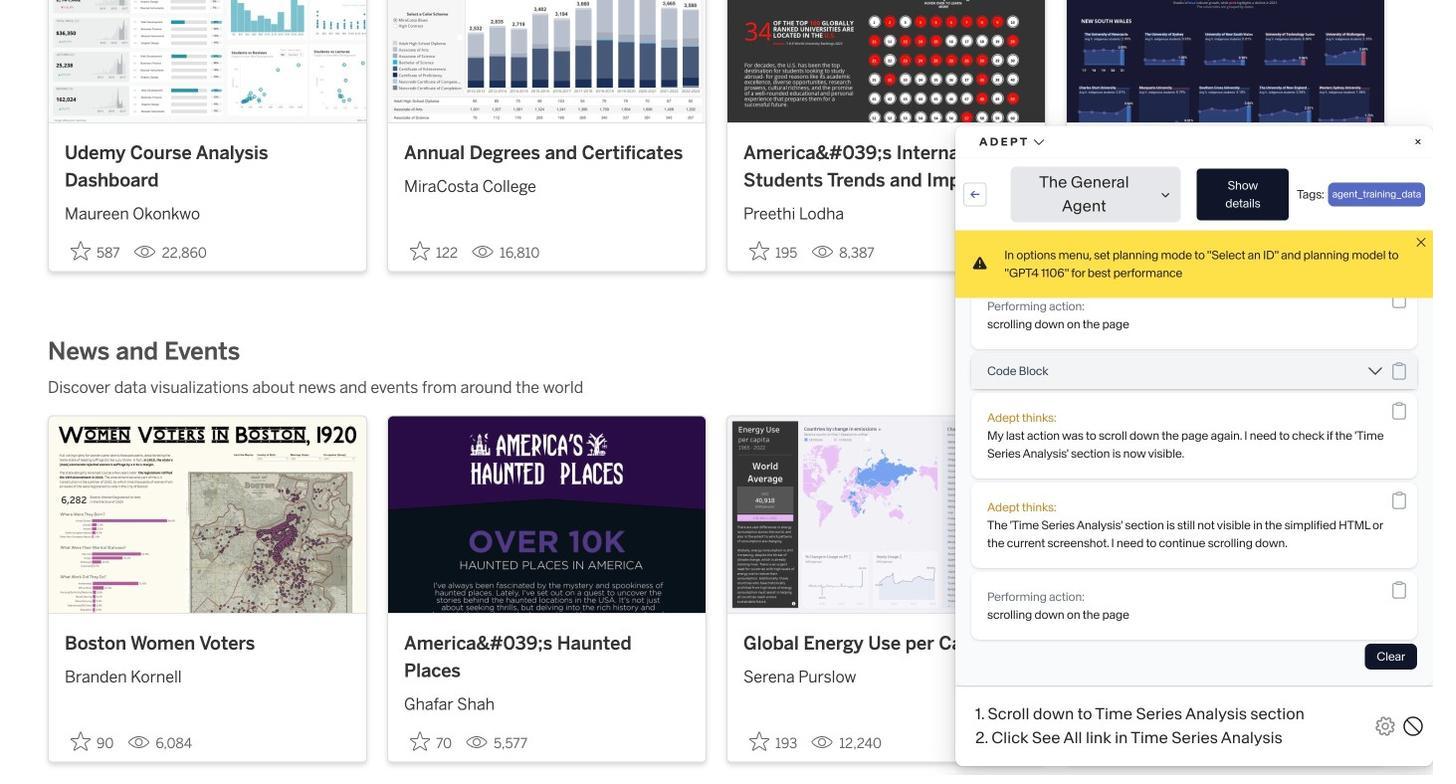 Task type: locate. For each thing, give the bounding box(es) containing it.
Add Favorite button
[[65, 235, 126, 267], [404, 235, 464, 267], [744, 235, 804, 267], [1083, 235, 1136, 267], [65, 726, 120, 758], [404, 726, 458, 758], [744, 726, 804, 758], [1083, 726, 1143, 758]]

workbook thumbnail image
[[49, 0, 366, 122], [388, 0, 706, 122], [728, 0, 1045, 122], [1067, 0, 1385, 122], [49, 417, 366, 613], [388, 417, 706, 613], [728, 417, 1045, 613], [1067, 417, 1385, 613]]

add favorite image
[[71, 241, 91, 261], [410, 241, 430, 261], [1089, 241, 1109, 261], [71, 732, 91, 752], [410, 732, 430, 752], [1089, 732, 1109, 752]]

0 vertical spatial add favorite image
[[750, 241, 770, 261]]

add favorite image
[[750, 241, 770, 261], [750, 732, 770, 752]]

1 vertical spatial add favorite image
[[750, 732, 770, 752]]



Task type: vqa. For each thing, say whether or not it's contained in the screenshot.
Discover data visualizations about news and events from around the world element
yes



Task type: describe. For each thing, give the bounding box(es) containing it.
1 add favorite image from the top
[[750, 241, 770, 261]]

see all news and events element
[[1334, 340, 1386, 364]]

discover data visualizations about news and events from around the world element
[[48, 376, 1386, 400]]

2 add favorite image from the top
[[750, 732, 770, 752]]

news and events heading
[[48, 336, 240, 368]]



